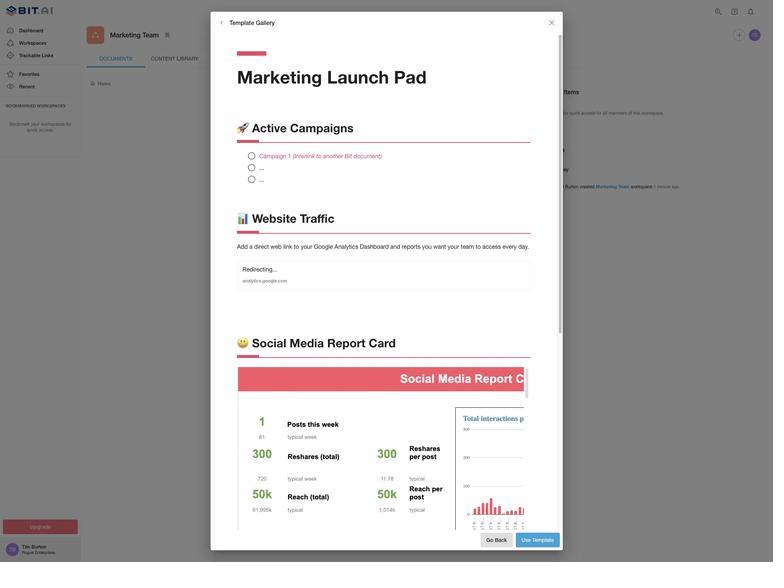 Task type: locate. For each thing, give the bounding box(es) containing it.
0 horizontal spatial workspace
[[315, 257, 341, 262]]

have
[[295, 242, 308, 249]]

access left all
[[581, 111, 595, 116]]

want
[[433, 244, 446, 250]]

0 vertical spatial tb
[[752, 33, 757, 38]]

trackable
[[19, 52, 40, 58]]

1 vertical spatial tim
[[22, 545, 30, 550]]

0 vertical spatial access
[[581, 111, 595, 116]]

0 horizontal spatial you
[[380, 257, 388, 262]]

1 vertical spatial 1
[[653, 185, 656, 190]]

template right use
[[532, 537, 554, 544]]

burton inside the tim burton created marketing team workspace 1 minute ago
[[565, 185, 578, 190]]

0 horizontal spatial for
[[66, 122, 71, 127]]

you don't have any documents.
[[268, 242, 353, 249]]

1 horizontal spatial workspace.
[[642, 111, 664, 116]]

1 vertical spatial workspace
[[315, 257, 341, 262]]

workspace inside the tim burton created marketing team workspace 1 minute ago
[[631, 185, 652, 190]]

for left all
[[596, 111, 602, 116]]

1 vertical spatial created
[[282, 257, 299, 262]]

0 vertical spatial 1
[[288, 153, 291, 160]]

use
[[522, 537, 531, 544]]

0 vertical spatial workspace.
[[642, 111, 664, 116]]

quick down bookmark
[[27, 128, 38, 133]]

or
[[258, 257, 263, 262], [390, 257, 394, 262]]

your right the want on the top right of page
[[448, 244, 459, 250]]

and
[[390, 244, 400, 250]]

created up added on the top of the page
[[282, 257, 299, 262]]

links
[[42, 52, 53, 58]]

tim for marketing
[[557, 185, 564, 190]]

0 horizontal spatial or
[[258, 257, 263, 262]]

1 horizontal spatial tb
[[752, 33, 757, 38]]

1 vertical spatial quick
[[27, 128, 38, 133]]

1 vertical spatial access
[[482, 244, 501, 250]]

bookmark your workspaces for quick access.
[[10, 122, 71, 133]]

template inside button
[[532, 537, 554, 544]]

1 vertical spatial you
[[380, 257, 388, 262]]

pinned items
[[543, 88, 579, 95]]

pad
[[394, 66, 427, 87]]

2 vertical spatial marketing
[[596, 184, 617, 190]]

trackable links button
[[0, 49, 81, 62]]

campaign 1 (interlink to another bit document)
[[259, 153, 382, 160]]

this right of
[[633, 111, 640, 116]]

members
[[608, 111, 627, 116]]

1 or from the left
[[258, 257, 263, 262]]

0 vertical spatial ...
[[259, 165, 264, 171]]

2 horizontal spatial your
[[448, 244, 459, 250]]

don't
[[280, 242, 294, 249]]

you inside marketing launch pad dialog
[[422, 244, 432, 250]]

access
[[581, 111, 595, 116], [482, 244, 501, 250]]

workspace left minute
[[631, 185, 652, 190]]

1 horizontal spatial burton
[[565, 185, 578, 190]]

1 vertical spatial template
[[532, 537, 554, 544]]

created left marketing team link
[[580, 185, 595, 190]]

bookmark
[[10, 122, 30, 127]]

0 horizontal spatial access
[[482, 244, 501, 250]]

you down add a direct web link to your google analytics dashboard and reports you want your team to access every day.
[[380, 257, 388, 262]]

this
[[633, 111, 640, 116], [306, 257, 314, 262], [313, 264, 321, 270]]

you inside any documents or folders created in this workspace will be visible to you or to anyone added to this workspace.
[[380, 257, 388, 262]]

today
[[555, 166, 568, 172]]

go back button
[[481, 533, 513, 548]]

your
[[31, 122, 40, 127], [301, 244, 312, 250], [448, 244, 459, 250]]

favorites
[[19, 71, 39, 77]]

recent button
[[0, 80, 81, 93]]

burton for enterprises
[[31, 545, 46, 550]]

0 vertical spatial tim
[[557, 185, 564, 190]]

1 left minute
[[653, 185, 656, 190]]

upgrade
[[30, 524, 51, 530]]

to right visible
[[374, 257, 378, 262]]

this right added on the top of the page
[[313, 264, 321, 270]]

campaign 1 link
[[259, 153, 293, 160]]

another
[[323, 153, 343, 160]]

dashboard up visible
[[360, 244, 389, 250]]

tab list
[[87, 50, 762, 68]]

your up in
[[301, 244, 312, 250]]

insights
[[221, 55, 245, 62], [543, 146, 565, 153]]

marketing inside dialog
[[237, 66, 322, 87]]

1 horizontal spatial insights
[[543, 146, 565, 153]]

bookmark image
[[163, 31, 172, 40]]

0 vertical spatial team
[[142, 31, 159, 39]]

google
[[314, 244, 333, 250]]

marketing launch pad
[[237, 66, 427, 87]]

1 vertical spatial marketing
[[237, 66, 322, 87]]

library
[[177, 55, 198, 62]]

0 vertical spatial created
[[580, 185, 595, 190]]

burton down today
[[565, 185, 578, 190]]

template
[[229, 19, 254, 26], [532, 537, 554, 544]]

tim up rogue
[[22, 545, 30, 550]]

created inside any documents or folders created in this workspace will be visible to you or to anyone added to this workspace.
[[282, 257, 299, 262]]

1 vertical spatial dashboard
[[360, 244, 389, 250]]

0 horizontal spatial tim
[[22, 545, 30, 550]]

report
[[327, 336, 365, 350]]

0 horizontal spatial your
[[31, 122, 40, 127]]

team
[[461, 244, 474, 250]]

0 vertical spatial quick
[[569, 111, 580, 116]]

1 inside the tim burton created marketing team workspace 1 minute ago
[[653, 185, 656, 190]]

this right in
[[306, 257, 314, 262]]

traffic
[[300, 212, 334, 226]]

items
[[551, 111, 562, 116]]

0 vertical spatial this
[[633, 111, 640, 116]]

for
[[563, 111, 568, 116], [596, 111, 602, 116], [66, 122, 71, 127]]

🚀 active campaigns
[[237, 121, 354, 135]]

team
[[142, 31, 159, 39], [618, 184, 630, 190]]

dashboard
[[19, 27, 43, 33], [360, 244, 389, 250]]

(interlink to another bit document) link
[[293, 153, 382, 160]]

2 vertical spatial this
[[313, 264, 321, 270]]

trackable links
[[19, 52, 53, 58]]

0 vertical spatial insights
[[221, 55, 245, 62]]

0 horizontal spatial template
[[229, 19, 254, 26]]

you for or
[[380, 257, 388, 262]]

created
[[580, 185, 595, 190], [282, 257, 299, 262]]

you left the want on the top right of page
[[422, 244, 432, 250]]

1 horizontal spatial 1
[[653, 185, 656, 190]]

tim down today
[[557, 185, 564, 190]]

dashboard inside button
[[19, 27, 43, 33]]

1 horizontal spatial you
[[422, 244, 432, 250]]

to
[[316, 153, 322, 160], [294, 244, 299, 250], [476, 244, 481, 250], [374, 257, 378, 262], [396, 257, 400, 262], [307, 264, 311, 270]]

0 horizontal spatial tb
[[9, 547, 16, 553]]

0 horizontal spatial quick
[[27, 128, 38, 133]]

0 vertical spatial you
[[422, 244, 432, 250]]

burton inside tim burton rogue enterprises
[[31, 545, 46, 550]]

1 horizontal spatial template
[[532, 537, 554, 544]]

😃
[[237, 336, 249, 350]]

workspace
[[631, 185, 652, 190], [315, 257, 341, 262]]

0 horizontal spatial 1
[[288, 153, 291, 160]]

burton
[[565, 185, 578, 190], [31, 545, 46, 550]]

for inside bookmark your workspaces for quick access.
[[66, 122, 71, 127]]

minute
[[657, 185, 671, 190]]

workspaces button
[[0, 37, 81, 49]]

0 horizontal spatial burton
[[31, 545, 46, 550]]

tb
[[752, 33, 757, 38], [9, 547, 16, 553]]

folders
[[265, 257, 280, 262]]

1 horizontal spatial workspace
[[631, 185, 652, 190]]

workspace. inside any documents or folders created in this workspace will be visible to you or to anyone added to this workspace.
[[322, 264, 349, 270]]

for right 'workspaces'
[[66, 122, 71, 127]]

1 vertical spatial burton
[[31, 545, 46, 550]]

burton up enterprises
[[31, 545, 46, 550]]

dashboard up workspaces
[[19, 27, 43, 33]]

1 horizontal spatial team
[[618, 184, 630, 190]]

1 horizontal spatial quick
[[569, 111, 580, 116]]

analytics.google.com
[[243, 279, 287, 284]]

1 horizontal spatial tim
[[557, 185, 564, 190]]

0 vertical spatial workspace
[[631, 185, 652, 190]]

website
[[252, 212, 297, 226]]

1 horizontal spatial marketing
[[237, 66, 322, 87]]

0 horizontal spatial insights
[[221, 55, 245, 62]]

1 horizontal spatial created
[[580, 185, 595, 190]]

launch
[[327, 66, 389, 87]]

access left every
[[482, 244, 501, 250]]

you
[[422, 244, 432, 250], [380, 257, 388, 262]]

0 horizontal spatial marketing
[[110, 31, 141, 39]]

documents link
[[87, 50, 145, 68]]

quick right the items
[[569, 111, 580, 116]]

0 horizontal spatial workspace.
[[322, 264, 349, 270]]

workspace. down will
[[322, 264, 349, 270]]

1
[[288, 153, 291, 160], [653, 185, 656, 190]]

reports
[[402, 244, 420, 250]]

your up access.
[[31, 122, 40, 127]]

add
[[237, 244, 248, 250]]

1 vertical spatial workspace.
[[322, 264, 349, 270]]

0 vertical spatial template
[[229, 19, 254, 26]]

for right the items
[[563, 111, 568, 116]]

card
[[369, 336, 396, 350]]

documents
[[99, 55, 132, 62]]

0 horizontal spatial dashboard
[[19, 27, 43, 33]]

template left gallery
[[229, 19, 254, 26]]

🚀
[[237, 121, 249, 135]]

document)
[[354, 153, 382, 160]]

of
[[628, 111, 632, 116]]

tim inside tim burton rogue enterprises
[[22, 545, 30, 550]]

2 horizontal spatial marketing
[[596, 184, 617, 190]]

tim
[[557, 185, 564, 190], [22, 545, 30, 550]]

any documents or folders created in this workspace will be visible to you or to anyone added to this workspace.
[[221, 257, 400, 270]]

1 left (interlink
[[288, 153, 291, 160]]

📊
[[237, 212, 249, 226]]

0 vertical spatial dashboard
[[19, 27, 43, 33]]

tim burton created marketing team workspace 1 minute ago
[[557, 184, 679, 190]]

any
[[221, 257, 230, 262]]

tim inside the tim burton created marketing team workspace 1 minute ago
[[557, 185, 564, 190]]

or up redirecting...
[[258, 257, 263, 262]]

workspaces
[[41, 122, 65, 127]]

1 horizontal spatial dashboard
[[360, 244, 389, 250]]

burton for marketing
[[565, 185, 578, 190]]

access.
[[39, 128, 54, 133]]

1 vertical spatial ...
[[259, 176, 264, 183]]

insights inside tab list
[[221, 55, 245, 62]]

pin items for quick access for all members of this workspace.
[[543, 111, 664, 116]]

0 vertical spatial burton
[[565, 185, 578, 190]]

template gallery
[[229, 19, 275, 26]]

or down and
[[390, 257, 394, 262]]

workspace. right of
[[642, 111, 664, 116]]

active
[[252, 121, 287, 135]]

1 horizontal spatial or
[[390, 257, 394, 262]]

campaign
[[259, 153, 286, 160]]

marketing for marketing launch pad
[[237, 66, 322, 87]]

workspace down google
[[315, 257, 341, 262]]

0 vertical spatial marketing
[[110, 31, 141, 39]]

0 horizontal spatial created
[[282, 257, 299, 262]]

1 vertical spatial team
[[618, 184, 630, 190]]



Task type: describe. For each thing, give the bounding box(es) containing it.
media
[[290, 336, 324, 350]]

marketing team
[[110, 31, 159, 39]]

😃 social media report card
[[237, 336, 396, 350]]

(interlink
[[293, 153, 315, 160]]

direct
[[254, 244, 269, 250]]

tab list containing documents
[[87, 50, 762, 68]]

1 vertical spatial tb
[[9, 547, 16, 553]]

marketing team link
[[596, 184, 630, 190]]

social
[[252, 336, 286, 350]]

pinned
[[543, 88, 562, 95]]

tim for enterprises
[[22, 545, 30, 550]]

web
[[271, 244, 282, 250]]

every
[[503, 244, 517, 250]]

gallery
[[256, 19, 275, 26]]

workspaces
[[19, 40, 46, 46]]

to right link
[[294, 244, 299, 250]]

back
[[495, 537, 507, 544]]

content library link
[[145, 50, 204, 68]]

items
[[564, 88, 579, 95]]

pin
[[543, 111, 550, 116]]

home
[[98, 81, 111, 87]]

1 horizontal spatial your
[[301, 244, 312, 250]]

upgrade button
[[3, 520, 78, 535]]

to down and
[[396, 257, 400, 262]]

content
[[151, 55, 175, 62]]

any
[[310, 242, 320, 249]]

workspace inside any documents or folders created in this workspace will be visible to you or to anyone added to this workspace.
[[315, 257, 341, 262]]

campaigns
[[290, 121, 354, 135]]

bookmarked
[[6, 103, 36, 108]]

tb button
[[748, 28, 762, 42]]

dashboard inside marketing launch pad dialog
[[360, 244, 389, 250]]

1 vertical spatial insights
[[543, 146, 565, 153]]

added
[[291, 264, 305, 270]]

documents
[[231, 257, 257, 262]]

workspaces
[[37, 103, 66, 108]]

a
[[249, 244, 253, 250]]

you for want
[[422, 244, 432, 250]]

analytics
[[335, 244, 358, 250]]

1 inside marketing launch pad dialog
[[288, 153, 291, 160]]

to right team
[[476, 244, 481, 250]]

1 ... from the top
[[259, 165, 264, 171]]

add a direct web link to your google analytics dashboard and reports you want your team to access every day.
[[237, 244, 529, 250]]

1 vertical spatial this
[[306, 257, 314, 262]]

quick inside bookmark your workspaces for quick access.
[[27, 128, 38, 133]]

use template
[[522, 537, 554, 544]]

will
[[342, 257, 349, 262]]

documents.
[[321, 242, 353, 249]]

in
[[300, 257, 304, 262]]

favorites button
[[0, 68, 81, 80]]

use template button
[[516, 533, 560, 548]]

ago
[[672, 185, 679, 190]]

tim burton rogue enterprises
[[22, 545, 55, 556]]

2 horizontal spatial for
[[596, 111, 602, 116]]

📊 website traffic
[[237, 212, 334, 226]]

all
[[603, 111, 607, 116]]

be
[[351, 257, 357, 262]]

1 horizontal spatial access
[[581, 111, 595, 116]]

to right added on the top of the page
[[307, 264, 311, 270]]

access inside marketing launch pad dialog
[[482, 244, 501, 250]]

tb inside button
[[752, 33, 757, 38]]

2 ... from the top
[[259, 176, 264, 183]]

marketing launch pad dialog
[[210, 12, 563, 563]]

bit
[[345, 153, 352, 160]]

visible
[[358, 257, 372, 262]]

enterprises
[[35, 551, 55, 556]]

marketing for marketing team
[[110, 31, 141, 39]]

0 horizontal spatial team
[[142, 31, 159, 39]]

dashboard button
[[0, 24, 81, 37]]

go back
[[486, 537, 507, 544]]

you
[[268, 242, 278, 249]]

to left another
[[316, 153, 322, 160]]

home link
[[90, 80, 111, 87]]

rogue
[[22, 551, 34, 556]]

go
[[486, 537, 493, 544]]

your inside bookmark your workspaces for quick access.
[[31, 122, 40, 127]]

1 horizontal spatial for
[[563, 111, 568, 116]]

2 or from the left
[[390, 257, 394, 262]]

redirecting...
[[243, 266, 277, 273]]

anyone
[[272, 264, 289, 270]]

created inside the tim burton created marketing team workspace 1 minute ago
[[580, 185, 595, 190]]

content library
[[151, 55, 198, 62]]



Task type: vqa. For each thing, say whether or not it's contained in the screenshot.
"RECENT"
yes



